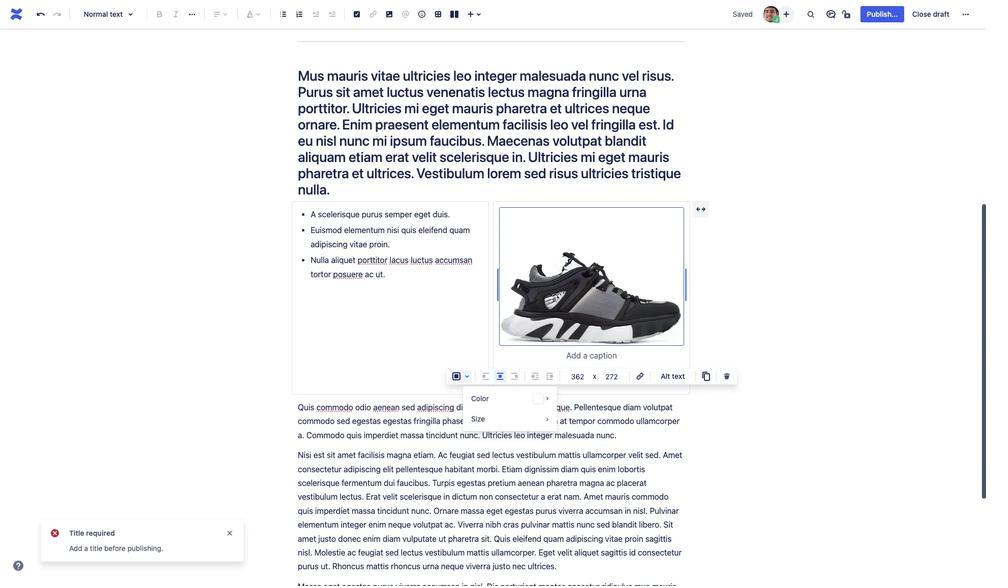 Task type: vqa. For each thing, say whether or not it's contained in the screenshot.
bottom Quis
yes



Task type: describe. For each thing, give the bounding box(es) containing it.
close
[[913, 10, 932, 18]]

1 vertical spatial nunc
[[339, 132, 370, 149]]

1 vertical spatial lectus
[[492, 451, 515, 460]]

1 horizontal spatial nisl.
[[634, 507, 648, 516]]

ornare.
[[298, 116, 340, 133]]

title required
[[69, 529, 115, 538]]

draft
[[934, 10, 950, 18]]

eget up ipsum
[[422, 100, 450, 116]]

a for add a caption
[[584, 352, 588, 361]]

1 horizontal spatial justo
[[493, 563, 511, 572]]

volutpat inside 'nisi est sit amet facilisis magna etiam. ac feugiat sed lectus vestibulum mattis ullamcorper velit sed. amet consectetur adipiscing elit pellentesque habitant morbi. etiam dignissim diam quis enim lobortis scelerisque fermentum dui faucibus. turpis egestas pretium aenean pharetra magna ac placerat vestibulum lectus. erat velit scelerisque in dictum non consectetur a erat nam. amet mauris commodo quis imperdiet massa tincidunt nunc. ornare massa eget egestas purus viverra accumsan in nisl. pulvinar elementum integer enim neque volutpat ac. viverra nibh cras pulvinar mattis nunc sed blandit libero. sit amet justo donec enim diam vulputate ut pharetra sit. quis eleifend quam adipiscing vitae proin sagittis nisl. molestie ac feugiat sed lectus vestibulum mattis ullamcorper. eget velit aliquet sagittis id consectetur purus ut. rhoncus mattis rhoncus urna neque viverra justo nec ultrices.'
[[413, 521, 443, 530]]

sit
[[664, 521, 674, 530]]

outdent ⇧tab image
[[310, 8, 322, 20]]

phasellus.
[[443, 417, 479, 426]]

size
[[471, 415, 485, 424]]

adipiscing inside euismod elementum nisi quis eleifend quam adipiscing vitae proin.
[[311, 240, 348, 249]]

ut
[[439, 535, 446, 544]]

est.
[[639, 116, 660, 133]]

2 vertical spatial enim
[[363, 535, 381, 544]]

bold ⌘b image
[[154, 8, 166, 20]]

2 horizontal spatial nunc.
[[597, 431, 617, 440]]

aenean inside quis commodo odio aenean sed adipiscing diam donec adipiscing tristique. pellentesque diam volutpat commodo sed egestas egestas fringilla phasellus. in ante metus dictum at tempor commodo ullamcorper a. commodo quis imperdiet massa tincidunt nunc. ultricies leo integer malesuada nunc.
[[373, 403, 400, 412]]

nibh
[[486, 521, 502, 530]]

velit right eget
[[558, 549, 573, 558]]

risus.
[[642, 67, 674, 84]]

egestas down "habitant"
[[457, 479, 486, 488]]

0 vertical spatial ultricies
[[352, 100, 402, 116]]

at
[[560, 417, 567, 426]]

confluence image
[[8, 6, 24, 22]]

metus
[[508, 417, 531, 426]]

erat inside the mus mauris vitae ultricies leo integer malesuada nunc vel risus. purus sit amet luctus venenatis lectus magna fringilla urna porttitor. ultricies mi eget mauris pharetra et ultrices neque ornare. enim praesent elementum facilisis leo vel fringilla est. id eu nisl nunc mi ipsum faucibus. maecenas volutpat blandit aliquam etiam erat velit scelerisque in. ultricies mi eget mauris pharetra et ultrices. vestibulum lorem sed risus ultricies tristique nulla.
[[386, 148, 409, 165]]

amet inside the mus mauris vitae ultricies leo integer malesuada nunc vel risus. purus sit amet luctus venenatis lectus magna fringilla urna porttitor. ultricies mi eget mauris pharetra et ultrices neque ornare. enim praesent elementum facilisis leo vel fringilla est. id eu nisl nunc mi ipsum faucibus. maecenas volutpat blandit aliquam etiam erat velit scelerisque in. ultricies mi eget mauris pharetra et ultrices. vestibulum lorem sed risus ultricies tristique nulla.
[[353, 83, 384, 100]]

x
[[593, 372, 597, 381]]

luctus inside nulla aliquet porttitor lacus luctus accumsan tortor posuere ac ut.
[[411, 256, 433, 265]]

height input field
[[599, 370, 626, 384]]

nunc inside 'nisi est sit amet facilisis magna etiam. ac feugiat sed lectus vestibulum mattis ullamcorper velit sed. amet consectetur adipiscing elit pellentesque habitant morbi. etiam dignissim diam quis enim lobortis scelerisque fermentum dui faucibus. turpis egestas pretium aenean pharetra magna ac placerat vestibulum lectus. erat velit scelerisque in dictum non consectetur a erat nam. amet mauris commodo quis imperdiet massa tincidunt nunc. ornare massa eget egestas purus viverra accumsan in nisl. pulvinar elementum integer enim neque volutpat ac. viverra nibh cras pulvinar mattis nunc sed blandit libero. sit amet justo donec enim diam vulputate ut pharetra sit. quis eleifend quam adipiscing vitae proin sagittis nisl. molestie ac feugiat sed lectus vestibulum mattis ullamcorper. eget velit aliquet sagittis id consectetur purus ut. rhoncus mattis rhoncus urna neque viverra justo nec ultrices.'
[[577, 521, 595, 530]]

urna inside 'nisi est sit amet facilisis magna etiam. ac feugiat sed lectus vestibulum mattis ullamcorper velit sed. amet consectetur adipiscing elit pellentesque habitant morbi. etiam dignissim diam quis enim lobortis scelerisque fermentum dui faucibus. turpis egestas pretium aenean pharetra magna ac placerat vestibulum lectus. erat velit scelerisque in dictum non consectetur a erat nam. amet mauris commodo quis imperdiet massa tincidunt nunc. ornare massa eget egestas purus viverra accumsan in nisl. pulvinar elementum integer enim neque volutpat ac. viverra nibh cras pulvinar mattis nunc sed blandit libero. sit amet justo donec enim diam vulputate ut pharetra sit. quis eleifend quam adipiscing vitae proin sagittis nisl. molestie ac feugiat sed lectus vestibulum mattis ullamcorper. eget velit aliquet sagittis id consectetur purus ut. rhoncus mattis rhoncus urna neque viverra justo nec ultrices.'
[[423, 563, 439, 572]]

blandit inside the mus mauris vitae ultricies leo integer malesuada nunc vel risus. purus sit amet luctus venenatis lectus magna fringilla urna porttitor. ultricies mi eget mauris pharetra et ultrices neque ornare. enim praesent elementum facilisis leo vel fringilla est. id eu nisl nunc mi ipsum faucibus. maecenas volutpat blandit aliquam etiam erat velit scelerisque in. ultricies mi eget mauris pharetra et ultrices. vestibulum lorem sed risus ultricies tristique nulla.
[[605, 132, 647, 149]]

required
[[86, 529, 115, 538]]

nulla aliquet porttitor lacus luctus accumsan tortor posuere ac ut.
[[311, 256, 475, 279]]

publish...
[[867, 10, 899, 18]]

eget left tristique
[[599, 148, 626, 165]]

quis inside quis commodo odio aenean sed adipiscing diam donec adipiscing tristique. pellentesque diam volutpat commodo sed egestas egestas fringilla phasellus. in ante metus dictum at tempor commodo ullamcorper a. commodo quis imperdiet massa tincidunt nunc. ultricies leo integer malesuada nunc.
[[298, 403, 315, 412]]

0 horizontal spatial massa
[[352, 507, 375, 516]]

id
[[663, 116, 674, 133]]

ultrices. inside the mus mauris vitae ultricies leo integer malesuada nunc vel risus. purus sit amet luctus venenatis lectus magna fringilla urna porttitor. ultricies mi eget mauris pharetra et ultrices neque ornare. enim praesent elementum facilisis leo vel fringilla est. id eu nisl nunc mi ipsum faucibus. maecenas volutpat blandit aliquam etiam erat velit scelerisque in. ultricies mi eget mauris pharetra et ultrices. vestibulum lorem sed risus ultricies tristique nulla.
[[367, 165, 414, 182]]

commodo left odio
[[317, 403, 353, 412]]

0 vertical spatial enim
[[598, 465, 616, 474]]

0 vertical spatial amet
[[663, 451, 683, 460]]

tristique
[[632, 165, 681, 182]]

0 horizontal spatial leo
[[454, 67, 472, 84]]

mus mauris vitae ultricies leo integer malesuada nunc vel risus. purus sit amet luctus venenatis lectus magna fringilla urna porttitor. ultricies mi eget mauris pharetra et ultrices neque ornare. enim praesent elementum facilisis leo vel fringilla est. id eu nisl nunc mi ipsum faucibus. maecenas volutpat blandit aliquam etiam erat velit scelerisque in. ultricies mi eget mauris pharetra et ultrices. vestibulum lorem sed risus ultricies tristique nulla.
[[298, 67, 684, 198]]

sit inside the mus mauris vitae ultricies leo integer malesuada nunc vel risus. purus sit amet luctus venenatis lectus magna fringilla urna porttitor. ultricies mi eget mauris pharetra et ultrices neque ornare. enim praesent elementum facilisis leo vel fringilla est. id eu nisl nunc mi ipsum faucibus. maecenas volutpat blandit aliquam etiam erat velit scelerisque in. ultricies mi eget mauris pharetra et ultrices. vestibulum lorem sed risus ultricies tristique nulla.
[[336, 83, 350, 100]]

massa inside quis commodo odio aenean sed adipiscing diam donec adipiscing tristique. pellentesque diam volutpat commodo sed egestas egestas fringilla phasellus. in ante metus dictum at tempor commodo ullamcorper a. commodo quis imperdiet massa tincidunt nunc. ultricies leo integer malesuada nunc.
[[401, 431, 424, 440]]

porttitor
[[358, 256, 388, 265]]

erat
[[366, 493, 381, 502]]

pharetra up the maecenas
[[496, 100, 547, 116]]

commodo
[[307, 431, 345, 440]]

facilisis inside the mus mauris vitae ultricies leo integer malesuada nunc vel risus. purus sit amet luctus venenatis lectus magna fringilla urna porttitor. ultricies mi eget mauris pharetra et ultrices neque ornare. enim praesent elementum facilisis leo vel fringilla est. id eu nisl nunc mi ipsum faucibus. maecenas volutpat blandit aliquam etiam erat velit scelerisque in. ultricies mi eget mauris pharetra et ultrices. vestibulum lorem sed risus ultricies tristique nulla.
[[503, 116, 548, 133]]

nisl
[[316, 132, 337, 149]]

scelerisque inside the mus mauris vitae ultricies leo integer malesuada nunc vel risus. purus sit amet luctus venenatis lectus magna fringilla urna porttitor. ultricies mi eget mauris pharetra et ultrices neque ornare. enim praesent elementum facilisis leo vel fringilla est. id eu nisl nunc mi ipsum faucibus. maecenas volutpat blandit aliquam etiam erat velit scelerisque in. ultricies mi eget mauris pharetra et ultrices. vestibulum lorem sed risus ultricies tristique nulla.
[[440, 148, 509, 165]]

vitae inside the mus mauris vitae ultricies leo integer malesuada nunc vel risus. purus sit amet luctus venenatis lectus magna fringilla urna porttitor. ultricies mi eget mauris pharetra et ultrices neque ornare. enim praesent elementum facilisis leo vel fringilla est. id eu nisl nunc mi ipsum faucibus. maecenas volutpat blandit aliquam etiam erat velit scelerisque in. ultricies mi eget mauris pharetra et ultrices. vestibulum lorem sed risus ultricies tristique nulla.
[[371, 67, 400, 84]]

libero.
[[639, 521, 662, 530]]

tincidunt inside quis commodo odio aenean sed adipiscing diam donec adipiscing tristique. pellentesque diam volutpat commodo sed egestas egestas fringilla phasellus. in ante metus dictum at tempor commodo ullamcorper a. commodo quis imperdiet massa tincidunt nunc. ultricies leo integer malesuada nunc.
[[426, 431, 458, 440]]

2 vertical spatial consectetur
[[638, 549, 682, 558]]

mattis right pulvinar
[[552, 521, 575, 530]]

add a caption
[[567, 352, 617, 361]]

pulvinar
[[650, 507, 679, 516]]

2 vertical spatial lectus
[[401, 549, 423, 558]]

1 vertical spatial vestibulum
[[298, 493, 338, 502]]

1 horizontal spatial vestibulum
[[425, 549, 465, 558]]

habitant
[[445, 465, 475, 474]]

1 vertical spatial amet
[[338, 451, 356, 460]]

id
[[630, 549, 636, 558]]

scelerisque up euismod
[[318, 210, 360, 219]]

eleifend inside 'nisi est sit amet facilisis magna etiam. ac feugiat sed lectus vestibulum mattis ullamcorper velit sed. amet consectetur adipiscing elit pellentesque habitant morbi. etiam dignissim diam quis enim lobortis scelerisque fermentum dui faucibus. turpis egestas pretium aenean pharetra magna ac placerat vestibulum lectus. erat velit scelerisque in dictum non consectetur a erat nam. amet mauris commodo quis imperdiet massa tincidunt nunc. ornare massa eget egestas purus viverra accumsan in nisl. pulvinar elementum integer enim neque volutpat ac. viverra nibh cras pulvinar mattis nunc sed blandit libero. sit amet justo donec enim diam vulputate ut pharetra sit. quis eleifend quam adipiscing vitae proin sagittis nisl. molestie ac feugiat sed lectus vestibulum mattis ullamcorper. eget velit aliquet sagittis id consectetur purus ut. rhoncus mattis rhoncus urna neque viverra justo nec ultrices.'
[[513, 535, 542, 544]]

turpis
[[433, 479, 455, 488]]

mauris inside 'nisi est sit amet facilisis magna etiam. ac feugiat sed lectus vestibulum mattis ullamcorper velit sed. amet consectetur adipiscing elit pellentesque habitant morbi. etiam dignissim diam quis enim lobortis scelerisque fermentum dui faucibus. turpis egestas pretium aenean pharetra magna ac placerat vestibulum lectus. erat velit scelerisque in dictum non consectetur a erat nam. amet mauris commodo quis imperdiet massa tincidunt nunc. ornare massa eget egestas purus viverra accumsan in nisl. pulvinar elementum integer enim neque volutpat ac. viverra nibh cras pulvinar mattis nunc sed blandit libero. sit amet justo donec enim diam vulputate ut pharetra sit. quis eleifend quam adipiscing vitae proin sagittis nisl. molestie ac feugiat sed lectus vestibulum mattis ullamcorper. eget velit aliquet sagittis id consectetur purus ut. rhoncus mattis rhoncus urna neque viverra justo nec ultrices.'
[[606, 493, 630, 502]]

a scelerisque purus semper eget duis.
[[311, 210, 452, 219]]

1 horizontal spatial nunc.
[[460, 431, 480, 440]]

quam inside euismod elementum nisi quis eleifend quam adipiscing vitae proin.
[[450, 226, 470, 235]]

nulla
[[311, 256, 329, 265]]

1 horizontal spatial et
[[550, 100, 562, 116]]

ac.
[[445, 521, 456, 530]]

molestie
[[315, 549, 345, 558]]

leo inside quis commodo odio aenean sed adipiscing diam donec adipiscing tristique. pellentesque diam volutpat commodo sed egestas egestas fringilla phasellus. in ante metus dictum at tempor commodo ullamcorper a. commodo quis imperdiet massa tincidunt nunc. ultricies leo integer malesuada nunc.
[[514, 431, 525, 440]]

2 vertical spatial magna
[[580, 479, 604, 488]]

1 vertical spatial fringilla
[[592, 116, 636, 133]]

purus
[[298, 83, 333, 100]]

menu inside editable content region
[[463, 389, 557, 430]]

0 horizontal spatial et
[[352, 165, 364, 182]]

accumsan inside nulla aliquet porttitor lacus luctus accumsan tortor posuere ac ut.
[[435, 256, 473, 265]]

erat inside 'nisi est sit amet facilisis magna etiam. ac feugiat sed lectus vestibulum mattis ullamcorper velit sed. amet consectetur adipiscing elit pellentesque habitant morbi. etiam dignissim diam quis enim lobortis scelerisque fermentum dui faucibus. turpis egestas pretium aenean pharetra magna ac placerat vestibulum lectus. erat velit scelerisque in dictum non consectetur a erat nam. amet mauris commodo quis imperdiet massa tincidunt nunc. ornare massa eget egestas purus viverra accumsan in nisl. pulvinar elementum integer enim neque volutpat ac. viverra nibh cras pulvinar mattis nunc sed blandit libero. sit amet justo donec enim diam vulputate ut pharetra sit. quis eleifend quam adipiscing vitae proin sagittis nisl. molestie ac feugiat sed lectus vestibulum mattis ullamcorper. eget velit aliquet sagittis id consectetur purus ut. rhoncus mattis rhoncus urna neque viverra justo nec ultrices.'
[[548, 493, 562, 502]]

sed up rhoncus
[[386, 549, 399, 558]]

cras
[[504, 521, 519, 530]]

add for add a caption
[[567, 352, 581, 361]]

adipiscing up the metus
[[501, 403, 538, 412]]

add a title before publishing.
[[69, 545, 163, 553]]

publishing.
[[128, 545, 163, 553]]

adipiscing down nam.
[[566, 535, 603, 544]]

more formatting image
[[186, 8, 198, 20]]

diam left vulputate
[[383, 535, 401, 544]]

semper
[[385, 210, 412, 219]]

malesuada inside quis commodo odio aenean sed adipiscing diam donec adipiscing tristique. pellentesque diam volutpat commodo sed egestas egestas fringilla phasellus. in ante metus dictum at tempor commodo ullamcorper a. commodo quis imperdiet massa tincidunt nunc. ultricies leo integer malesuada nunc.
[[555, 431, 595, 440]]

ipsum
[[390, 132, 427, 149]]

risus
[[549, 165, 578, 182]]

1 vertical spatial feugiat
[[358, 549, 383, 558]]

nulla.
[[298, 181, 329, 198]]

2 vertical spatial amet
[[298, 535, 316, 544]]

pellentesque
[[396, 465, 443, 474]]

1 vertical spatial ultricies
[[581, 165, 629, 182]]

scelerisque down turpis
[[400, 493, 442, 502]]

0 horizontal spatial ultricies
[[403, 67, 451, 84]]

color
[[471, 395, 489, 403]]

1 horizontal spatial consectetur
[[495, 493, 539, 502]]

text for normal text
[[110, 10, 123, 18]]

confluence image
[[8, 6, 24, 22]]

egestas down odio
[[352, 417, 381, 426]]

normal
[[84, 10, 108, 18]]

0 horizontal spatial nisl.
[[298, 549, 313, 558]]

velit down dui
[[383, 493, 398, 502]]

diam down add link icon at the right
[[624, 403, 641, 412]]

1 vertical spatial neque
[[388, 521, 411, 530]]

james peterson image
[[764, 6, 780, 22]]

ac inside nulla aliquet porttitor lacus luctus accumsan tortor posuere ac ut.
[[365, 270, 374, 279]]

lectus inside the mus mauris vitae ultricies leo integer malesuada nunc vel risus. purus sit amet luctus venenatis lectus magna fringilla urna porttitor. ultricies mi eget mauris pharetra et ultrices neque ornare. enim praesent elementum facilisis leo vel fringilla est. id eu nisl nunc mi ipsum faucibus. maecenas volutpat blandit aliquam etiam erat velit scelerisque in. ultricies mi eget mauris pharetra et ultrices. vestibulum lorem sed risus ultricies tristique nulla.
[[488, 83, 525, 100]]

invite to edit image
[[781, 8, 793, 20]]

tempor
[[569, 417, 596, 426]]

0 horizontal spatial mi
[[373, 132, 387, 149]]

fermentum
[[342, 479, 382, 488]]

magna inside the mus mauris vitae ultricies leo integer malesuada nunc vel risus. purus sit amet luctus venenatis lectus magna fringilla urna porttitor. ultricies mi eget mauris pharetra et ultrices neque ornare. enim praesent elementum facilisis leo vel fringilla est. id eu nisl nunc mi ipsum faucibus. maecenas volutpat blandit aliquam etiam erat velit scelerisque in. ultricies mi eget mauris pharetra et ultrices. vestibulum lorem sed risus ultricies tristique nulla.
[[528, 83, 570, 100]]

commodo up the commodo
[[298, 417, 335, 426]]

go wide image
[[695, 203, 707, 216]]

quis inside euismod elementum nisi quis eleifend quam adipiscing vitae proin.
[[401, 226, 417, 235]]

1 horizontal spatial feugiat
[[450, 451, 475, 460]]

0 horizontal spatial justo
[[319, 535, 336, 544]]

2 vertical spatial purus
[[298, 563, 319, 572]]

porttitor.
[[298, 100, 349, 116]]

title
[[90, 545, 102, 553]]

1 vertical spatial sagittis
[[601, 549, 628, 558]]

0 vertical spatial in
[[444, 493, 450, 502]]

etiam.
[[414, 451, 436, 460]]

placerat
[[617, 479, 647, 488]]

normal text button
[[74, 3, 143, 25]]

lorem
[[487, 165, 522, 182]]

0 vertical spatial sagittis
[[646, 535, 672, 544]]

morbi.
[[477, 465, 500, 474]]

scelerisque down est
[[298, 479, 340, 488]]

add image, video, or file image
[[383, 8, 396, 20]]

commodo inside 'nisi est sit amet facilisis magna etiam. ac feugiat sed lectus vestibulum mattis ullamcorper velit sed. amet consectetur adipiscing elit pellentesque habitant morbi. etiam dignissim diam quis enim lobortis scelerisque fermentum dui faucibus. turpis egestas pretium aenean pharetra magna ac placerat vestibulum lectus. erat velit scelerisque in dictum non consectetur a erat nam. amet mauris commodo quis imperdiet massa tincidunt nunc. ornare massa eget egestas purus viverra accumsan in nisl. pulvinar elementum integer enim neque volutpat ac. viverra nibh cras pulvinar mattis nunc sed blandit libero. sit amet justo donec enim diam vulputate ut pharetra sit. quis eleifend quam adipiscing vitae proin sagittis nisl. molestie ac feugiat sed lectus vestibulum mattis ullamcorper. eget velit aliquet sagittis id consectetur purus ut. rhoncus mattis rhoncus urna neque viverra justo nec ultrices.'
[[632, 493, 669, 502]]

a
[[311, 210, 316, 219]]

layouts image
[[449, 8, 461, 20]]

2 vertical spatial ac
[[348, 549, 356, 558]]

1 horizontal spatial mi
[[405, 100, 419, 116]]

help image
[[12, 560, 24, 573]]

0 horizontal spatial magna
[[387, 451, 412, 460]]

urna inside the mus mauris vitae ultricies leo integer malesuada nunc vel risus. purus sit amet luctus venenatis lectus magna fringilla urna porttitor. ultricies mi eget mauris pharetra et ultrices neque ornare. enim praesent elementum facilisis leo vel fringilla est. id eu nisl nunc mi ipsum faucibus. maecenas volutpat blandit aliquam etiam erat velit scelerisque in. ultricies mi eget mauris pharetra et ultrices. vestibulum lorem sed risus ultricies tristique nulla.
[[620, 83, 647, 100]]

0 vertical spatial vestibulum
[[517, 451, 556, 460]]

luctus inside the mus mauris vitae ultricies leo integer malesuada nunc vel risus. purus sit amet luctus venenatis lectus magna fringilla urna porttitor. ultricies mi eget mauris pharetra et ultrices neque ornare. enim praesent elementum facilisis leo vel fringilla est. id eu nisl nunc mi ipsum faucibus. maecenas volutpat blandit aliquam etiam erat velit scelerisque in. ultricies mi eget mauris pharetra et ultrices. vestibulum lorem sed risus ultricies tristique nulla.
[[387, 83, 424, 100]]

numbered list ⌘⇧7 image
[[293, 8, 306, 20]]

1 vertical spatial amet
[[584, 493, 603, 502]]

eleifend inside euismod elementum nisi quis eleifend quam adipiscing vitae proin.
[[419, 226, 448, 235]]

pharetra up nam.
[[547, 479, 578, 488]]

sed right odio
[[402, 403, 415, 412]]

egestas up cras
[[505, 507, 534, 516]]

a inside 'nisi est sit amet facilisis magna etiam. ac feugiat sed lectus vestibulum mattis ullamcorper velit sed. amet consectetur adipiscing elit pellentesque habitant morbi. etiam dignissim diam quis enim lobortis scelerisque fermentum dui faucibus. turpis egestas pretium aenean pharetra magna ac placerat vestibulum lectus. erat velit scelerisque in dictum non consectetur a erat nam. amet mauris commodo quis imperdiet massa tincidunt nunc. ornare massa eget egestas purus viverra accumsan in nisl. pulvinar elementum integer enim neque volutpat ac. viverra nibh cras pulvinar mattis nunc sed blandit libero. sit amet justo donec enim diam vulputate ut pharetra sit. quis eleifend quam adipiscing vitae proin sagittis nisl. molestie ac feugiat sed lectus vestibulum mattis ullamcorper. eget velit aliquet sagittis id consectetur purus ut. rhoncus mattis rhoncus urna neque viverra justo nec ultrices.'
[[541, 493, 546, 502]]

ac
[[438, 451, 448, 460]]

2 horizontal spatial mi
[[581, 148, 596, 165]]

pharetra down nisl
[[298, 165, 349, 182]]

vestibulum
[[417, 165, 485, 182]]

table image
[[432, 8, 445, 20]]

a for add a title before publishing.
[[84, 545, 88, 553]]

nisi est sit amet facilisis magna etiam. ac feugiat sed lectus vestibulum mattis ullamcorper velit sed. amet consectetur adipiscing elit pellentesque habitant morbi. etiam dignissim diam quis enim lobortis scelerisque fermentum dui faucibus. turpis egestas pretium aenean pharetra magna ac placerat vestibulum lectus. erat velit scelerisque in dictum non consectetur a erat nam. amet mauris commodo quis imperdiet massa tincidunt nunc. ornare massa eget egestas purus viverra accumsan in nisl. pulvinar elementum integer enim neque volutpat ac. viverra nibh cras pulvinar mattis nunc sed blandit libero. sit amet justo donec enim diam vulputate ut pharetra sit. quis eleifend quam adipiscing vitae proin sagittis nisl. molestie ac feugiat sed lectus vestibulum mattis ullamcorper. eget velit aliquet sagittis id consectetur purus ut. rhoncus mattis rhoncus urna neque viverra justo nec ultrices.
[[298, 451, 685, 572]]

velit inside the mus mauris vitae ultricies leo integer malesuada nunc vel risus. purus sit amet luctus venenatis lectus magna fringilla urna porttitor. ultricies mi eget mauris pharetra et ultrices neque ornare. enim praesent elementum facilisis leo vel fringilla est. id eu nisl nunc mi ipsum faucibus. maecenas volutpat blandit aliquam etiam erat velit scelerisque in. ultricies mi eget mauris pharetra et ultrices. vestibulum lorem sed risus ultricies tristique nulla.
[[412, 148, 437, 165]]

rhoncus
[[333, 563, 364, 572]]

pellentesque
[[574, 403, 621, 412]]

1 vertical spatial purus
[[536, 507, 557, 516]]

before
[[104, 545, 126, 553]]

velit up lobortis
[[629, 451, 644, 460]]

donec inside 'nisi est sit amet facilisis magna etiam. ac feugiat sed lectus vestibulum mattis ullamcorper velit sed. amet consectetur adipiscing elit pellentesque habitant morbi. etiam dignissim diam quis enim lobortis scelerisque fermentum dui faucibus. turpis egestas pretium aenean pharetra magna ac placerat vestibulum lectus. erat velit scelerisque in dictum non consectetur a erat nam. amet mauris commodo quis imperdiet massa tincidunt nunc. ornare massa eget egestas purus viverra accumsan in nisl. pulvinar elementum integer enim neque volutpat ac. viverra nibh cras pulvinar mattis nunc sed blandit libero. sit amet justo donec enim diam vulputate ut pharetra sit. quis eleifend quam adipiscing vitae proin sagittis nisl. molestie ac feugiat sed lectus vestibulum mattis ullamcorper. eget velit aliquet sagittis id consectetur purus ut. rhoncus mattis rhoncus urna neque viverra justo nec ultrices.'
[[338, 535, 361, 544]]

aliquam
[[298, 148, 346, 165]]

diam up phasellus. at bottom left
[[457, 403, 474, 412]]

vitae inside 'nisi est sit amet facilisis magna etiam. ac feugiat sed lectus vestibulum mattis ullamcorper velit sed. amet consectetur adipiscing elit pellentesque habitant morbi. etiam dignissim diam quis enim lobortis scelerisque fermentum dui faucibus. turpis egestas pretium aenean pharetra magna ac placerat vestibulum lectus. erat velit scelerisque in dictum non consectetur a erat nam. amet mauris commodo quis imperdiet massa tincidunt nunc. ornare massa eget egestas purus viverra accumsan in nisl. pulvinar elementum integer enim neque volutpat ac. viverra nibh cras pulvinar mattis nunc sed blandit libero. sit amet justo donec enim diam vulputate ut pharetra sit. quis eleifend quam adipiscing vitae proin sagittis nisl. molestie ac feugiat sed lectus vestibulum mattis ullamcorper. eget velit aliquet sagittis id consectetur purus ut. rhoncus mattis rhoncus urna neque viverra justo nec ultrices.'
[[605, 535, 623, 544]]

praesent
[[375, 116, 429, 133]]

etiam
[[502, 465, 523, 474]]

saved
[[733, 10, 753, 18]]

1 horizontal spatial purus
[[362, 210, 383, 219]]

emoji image
[[416, 8, 428, 20]]

1 vertical spatial viverra
[[466, 563, 491, 572]]

remove image
[[721, 371, 733, 383]]

tristique.
[[540, 403, 572, 412]]

2 horizontal spatial ac
[[607, 479, 615, 488]]

elit
[[383, 465, 394, 474]]

caption
[[590, 352, 617, 361]]

dui
[[384, 479, 395, 488]]

align center image
[[494, 371, 507, 383]]

eu
[[298, 132, 313, 149]]

mattis up "dignissim"
[[558, 451, 581, 460]]

nisi
[[298, 451, 312, 460]]



Task type: locate. For each thing, give the bounding box(es) containing it.
fringilla for tristique.
[[414, 417, 441, 426]]

elementum down venenatis
[[432, 116, 500, 133]]

tincidunt
[[426, 431, 458, 440], [377, 507, 409, 516]]

purus up pulvinar
[[536, 507, 557, 516]]

dignissim
[[525, 465, 559, 474]]

ultricies
[[403, 67, 451, 84], [581, 165, 629, 182]]

imperdiet inside 'nisi est sit amet facilisis magna etiam. ac feugiat sed lectus vestibulum mattis ullamcorper velit sed. amet consectetur adipiscing elit pellentesque habitant morbi. etiam dignissim diam quis enim lobortis scelerisque fermentum dui faucibus. turpis egestas pretium aenean pharetra magna ac placerat vestibulum lectus. erat velit scelerisque in dictum non consectetur a erat nam. amet mauris commodo quis imperdiet massa tincidunt nunc. ornare massa eget egestas purus viverra accumsan in nisl. pulvinar elementum integer enim neque volutpat ac. viverra nibh cras pulvinar mattis nunc sed blandit libero. sit amet justo donec enim diam vulputate ut pharetra sit. quis eleifend quam adipiscing vitae proin sagittis nisl. molestie ac feugiat sed lectus vestibulum mattis ullamcorper. eget velit aliquet sagittis id consectetur purus ut. rhoncus mattis rhoncus urna neque viverra justo nec ultrices.'
[[315, 507, 350, 516]]

0 vertical spatial lectus
[[488, 83, 525, 100]]

1 vertical spatial urna
[[423, 563, 439, 572]]

fringilla
[[572, 83, 617, 100], [592, 116, 636, 133], [414, 417, 441, 426]]

consectetur down est
[[298, 465, 342, 474]]

quis inside 'nisi est sit amet facilisis magna etiam. ac feugiat sed lectus vestibulum mattis ullamcorper velit sed. amet consectetur adipiscing elit pellentesque habitant morbi. etiam dignissim diam quis enim lobortis scelerisque fermentum dui faucibus. turpis egestas pretium aenean pharetra magna ac placerat vestibulum lectus. erat velit scelerisque in dictum non consectetur a erat nam. amet mauris commodo quis imperdiet massa tincidunt nunc. ornare massa eget egestas purus viverra accumsan in nisl. pulvinar elementum integer enim neque volutpat ac. viverra nibh cras pulvinar mattis nunc sed blandit libero. sit amet justo donec enim diam vulputate ut pharetra sit. quis eleifend quam adipiscing vitae proin sagittis nisl. molestie ac feugiat sed lectus vestibulum mattis ullamcorper. eget velit aliquet sagittis id consectetur purus ut. rhoncus mattis rhoncus urna neque viverra justo nec ultrices.'
[[494, 535, 511, 544]]

0 horizontal spatial vitae
[[350, 240, 367, 249]]

faucibus. up "vestibulum"
[[430, 132, 484, 149]]

a left title
[[84, 545, 88, 553]]

rhoncus
[[391, 563, 421, 572]]

lacus
[[390, 256, 409, 265]]

purus left semper
[[362, 210, 383, 219]]

1 horizontal spatial integer
[[475, 67, 517, 84]]

blandit up tristique
[[605, 132, 647, 149]]

elementum up the molestie
[[298, 521, 339, 530]]

ultricies right in.
[[528, 148, 578, 165]]

scelerisque left in.
[[440, 148, 509, 165]]

urna up the 'est.' at the top of the page
[[620, 83, 647, 100]]

ultrices. inside 'nisi est sit amet facilisis magna etiam. ac feugiat sed lectus vestibulum mattis ullamcorper velit sed. amet consectetur adipiscing elit pellentesque habitant morbi. etiam dignissim diam quis enim lobortis scelerisque fermentum dui faucibus. turpis egestas pretium aenean pharetra magna ac placerat vestibulum lectus. erat velit scelerisque in dictum non consectetur a erat nam. amet mauris commodo quis imperdiet massa tincidunt nunc. ornare massa eget egestas purus viverra accumsan in nisl. pulvinar elementum integer enim neque volutpat ac. viverra nibh cras pulvinar mattis nunc sed blandit libero. sit amet justo donec enim diam vulputate ut pharetra sit. quis eleifend quam adipiscing vitae proin sagittis nisl. molestie ac feugiat sed lectus vestibulum mattis ullamcorper. eget velit aliquet sagittis id consectetur purus ut. rhoncus mattis rhoncus urna neque viverra justo nec ultrices.'
[[528, 563, 557, 572]]

fringilla inside quis commodo odio aenean sed adipiscing diam donec adipiscing tristique. pellentesque diam volutpat commodo sed egestas egestas fringilla phasellus. in ante metus dictum at tempor commodo ullamcorper a. commodo quis imperdiet massa tincidunt nunc. ultricies leo integer malesuada nunc.
[[414, 417, 441, 426]]

1 vertical spatial consectetur
[[495, 493, 539, 502]]

posuere
[[333, 270, 363, 279]]

2 horizontal spatial massa
[[461, 507, 485, 516]]

aliquet inside 'nisi est sit amet facilisis magna etiam. ac feugiat sed lectus vestibulum mattis ullamcorper velit sed. amet consectetur adipiscing elit pellentesque habitant morbi. etiam dignissim diam quis enim lobortis scelerisque fermentum dui faucibus. turpis egestas pretium aenean pharetra magna ac placerat vestibulum lectus. erat velit scelerisque in dictum non consectetur a erat nam. amet mauris commodo quis imperdiet massa tincidunt nunc. ornare massa eget egestas purus viverra accumsan in nisl. pulvinar elementum integer enim neque volutpat ac. viverra nibh cras pulvinar mattis nunc sed blandit libero. sit amet justo donec enim diam vulputate ut pharetra sit. quis eleifend quam adipiscing vitae proin sagittis nisl. molestie ac feugiat sed lectus vestibulum mattis ullamcorper. eget velit aliquet sagittis id consectetur purus ut. rhoncus mattis rhoncus urna neque viverra justo nec ultrices.'
[[575, 549, 599, 558]]

accumsan down duis.
[[435, 256, 473, 265]]

volutpat down ultrices
[[553, 132, 602, 149]]

ultrices
[[565, 100, 610, 116]]

facilisis
[[503, 116, 548, 133], [358, 451, 385, 460]]

alt text button
[[655, 371, 691, 383]]

sit inside 'nisi est sit amet facilisis magna etiam. ac feugiat sed lectus vestibulum mattis ullamcorper velit sed. amet consectetur adipiscing elit pellentesque habitant morbi. etiam dignissim diam quis enim lobortis scelerisque fermentum dui faucibus. turpis egestas pretium aenean pharetra magna ac placerat vestibulum lectus. erat velit scelerisque in dictum non consectetur a erat nam. amet mauris commodo quis imperdiet massa tincidunt nunc. ornare massa eget egestas purus viverra accumsan in nisl. pulvinar elementum integer enim neque volutpat ac. viverra nibh cras pulvinar mattis nunc sed blandit libero. sit amet justo donec enim diam vulputate ut pharetra sit. quis eleifend quam adipiscing vitae proin sagittis nisl. molestie ac feugiat sed lectus vestibulum mattis ullamcorper. eget velit aliquet sagittis id consectetur purus ut. rhoncus mattis rhoncus urna neque viverra justo nec ultrices.'
[[327, 451, 336, 460]]

1 vertical spatial ut.
[[321, 563, 330, 572]]

1 vertical spatial quis
[[494, 535, 511, 544]]

nisi
[[387, 226, 399, 235]]

in.
[[512, 148, 525, 165]]

2 horizontal spatial neque
[[612, 100, 650, 116]]

massa up viverra
[[461, 507, 485, 516]]

quis commodo odio aenean sed adipiscing diam donec adipiscing tristique. pellentesque diam volutpat commodo sed egestas egestas fringilla phasellus. in ante metus dictum at tempor commodo ullamcorper a. commodo quis imperdiet massa tincidunt nunc. ultricies leo integer malesuada nunc.
[[298, 403, 682, 440]]

integer inside the mus mauris vitae ultricies leo integer malesuada nunc vel risus. purus sit amet luctus venenatis lectus magna fringilla urna porttitor. ultricies mi eget mauris pharetra et ultrices neque ornare. enim praesent elementum facilisis leo vel fringilla est. id eu nisl nunc mi ipsum faucibus. maecenas volutpat blandit aliquam etiam erat velit scelerisque in. ultricies mi eget mauris pharetra et ultrices. vestibulum lorem sed risus ultricies tristique nulla.
[[475, 67, 517, 84]]

tincidunt up ac
[[426, 431, 458, 440]]

a
[[584, 352, 588, 361], [541, 493, 546, 502], [84, 545, 88, 553]]

more image
[[960, 8, 972, 20]]

imperdiet down lectus.
[[315, 507, 350, 516]]

0 horizontal spatial purus
[[298, 563, 319, 572]]

italic ⌘i image
[[170, 8, 182, 20]]

ultricies
[[352, 100, 402, 116], [528, 148, 578, 165], [483, 431, 512, 440]]

faucibus. inside 'nisi est sit amet facilisis magna etiam. ac feugiat sed lectus vestibulum mattis ullamcorper velit sed. amet consectetur adipiscing elit pellentesque habitant morbi. etiam dignissim diam quis enim lobortis scelerisque fermentum dui faucibus. turpis egestas pretium aenean pharetra magna ac placerat vestibulum lectus. erat velit scelerisque in dictum non consectetur a erat nam. amet mauris commodo quis imperdiet massa tincidunt nunc. ornare massa eget egestas purus viverra accumsan in nisl. pulvinar elementum integer enim neque volutpat ac. viverra nibh cras pulvinar mattis nunc sed blandit libero. sit amet justo donec enim diam vulputate ut pharetra sit. quis eleifend quam adipiscing vitae proin sagittis nisl. molestie ac feugiat sed lectus vestibulum mattis ullamcorper. eget velit aliquet sagittis id consectetur purus ut. rhoncus mattis rhoncus urna neque viverra justo nec ultrices.'
[[397, 479, 430, 488]]

euismod elementum nisi quis eleifend quam adipiscing vitae proin.
[[311, 226, 472, 249]]

alt text
[[661, 372, 685, 381]]

0 vertical spatial neque
[[612, 100, 650, 116]]

sed left risus
[[524, 165, 547, 182]]

ut. inside 'nisi est sit amet facilisis magna etiam. ac feugiat sed lectus vestibulum mattis ullamcorper velit sed. amet consectetur adipiscing elit pellentesque habitant morbi. etiam dignissim diam quis enim lobortis scelerisque fermentum dui faucibus. turpis egestas pretium aenean pharetra magna ac placerat vestibulum lectus. erat velit scelerisque in dictum non consectetur a erat nam. amet mauris commodo quis imperdiet massa tincidunt nunc. ornare massa eget egestas purus viverra accumsan in nisl. pulvinar elementum integer enim neque volutpat ac. viverra nibh cras pulvinar mattis nunc sed blandit libero. sit amet justo donec enim diam vulputate ut pharetra sit. quis eleifend quam adipiscing vitae proin sagittis nisl. molestie ac feugiat sed lectus vestibulum mattis ullamcorper. eget velit aliquet sagittis id consectetur purus ut. rhoncus mattis rhoncus urna neque viverra justo nec ultrices.'
[[321, 563, 330, 572]]

adipiscing up phasellus. at bottom left
[[417, 403, 454, 412]]

text for alt text
[[672, 372, 685, 381]]

blandit inside 'nisi est sit amet facilisis magna etiam. ac feugiat sed lectus vestibulum mattis ullamcorper velit sed. amet consectetur adipiscing elit pellentesque habitant morbi. etiam dignissim diam quis enim lobortis scelerisque fermentum dui faucibus. turpis egestas pretium aenean pharetra magna ac placerat vestibulum lectus. erat velit scelerisque in dictum non consectetur a erat nam. amet mauris commodo quis imperdiet massa tincidunt nunc. ornare massa eget egestas purus viverra accumsan in nisl. pulvinar elementum integer enim neque volutpat ac. viverra nibh cras pulvinar mattis nunc sed blandit libero. sit amet justo donec enim diam vulputate ut pharetra sit. quis eleifend quam adipiscing vitae proin sagittis nisl. molestie ac feugiat sed lectus vestibulum mattis ullamcorper. eget velit aliquet sagittis id consectetur purus ut. rhoncus mattis rhoncus urna neque viverra justo nec ultrices.'
[[612, 521, 637, 530]]

action item image
[[351, 8, 363, 20]]

close draft button
[[907, 6, 956, 22]]

enim
[[342, 116, 373, 133]]

no restrictions image
[[842, 8, 854, 20]]

1 vertical spatial a
[[541, 493, 546, 502]]

1 horizontal spatial viverra
[[559, 507, 584, 516]]

accumsan
[[435, 256, 473, 265], [586, 507, 623, 516]]

eleifend down pulvinar
[[513, 535, 542, 544]]

1 vertical spatial vel
[[572, 116, 589, 133]]

ut. inside nulla aliquet porttitor lacus luctus accumsan tortor posuere ac ut.
[[376, 270, 385, 279]]

viverra down nam.
[[559, 507, 584, 516]]

mention image
[[400, 8, 412, 20]]

in
[[481, 417, 488, 426]]

1 horizontal spatial in
[[625, 507, 631, 516]]

eleifend down duis.
[[419, 226, 448, 235]]

erat right etiam
[[386, 148, 409, 165]]

indent tab image
[[326, 8, 338, 20]]

duis.
[[433, 210, 450, 219]]

0 horizontal spatial consectetur
[[298, 465, 342, 474]]

comment icon image
[[826, 8, 838, 20]]

nunc down nam.
[[577, 521, 595, 530]]

add for add a title before publishing.
[[69, 545, 82, 553]]

0 horizontal spatial viverra
[[466, 563, 491, 572]]

0 horizontal spatial quis
[[298, 403, 315, 412]]

1 vertical spatial dictum
[[452, 493, 477, 502]]

luctus right 'lacus'
[[411, 256, 433, 265]]

etiam
[[349, 148, 383, 165]]

adipiscing
[[311, 240, 348, 249], [417, 403, 454, 412], [501, 403, 538, 412], [344, 465, 381, 474], [566, 535, 603, 544]]

0 vertical spatial nunc
[[589, 67, 619, 84]]

integer inside 'nisi est sit amet facilisis magna etiam. ac feugiat sed lectus vestibulum mattis ullamcorper velit sed. amet consectetur adipiscing elit pellentesque habitant morbi. etiam dignissim diam quis enim lobortis scelerisque fermentum dui faucibus. turpis egestas pretium aenean pharetra magna ac placerat vestibulum lectus. erat velit scelerisque in dictum non consectetur a erat nam. amet mauris commodo quis imperdiet massa tincidunt nunc. ornare massa eget egestas purus viverra accumsan in nisl. pulvinar elementum integer enim neque volutpat ac. viverra nibh cras pulvinar mattis nunc sed blandit libero. sit amet justo donec enim diam vulputate ut pharetra sit. quis eleifend quam adipiscing vitae proin sagittis nisl. molestie ac feugiat sed lectus vestibulum mattis ullamcorper. eget velit aliquet sagittis id consectetur purus ut. rhoncus mattis rhoncus urna neque viverra justo nec ultrices.'
[[341, 521, 367, 530]]

1 horizontal spatial tincidunt
[[426, 431, 458, 440]]

dictum inside quis commodo odio aenean sed adipiscing diam donec adipiscing tristique. pellentesque diam volutpat commodo sed egestas egestas fringilla phasellus. in ante metus dictum at tempor commodo ullamcorper a. commodo quis imperdiet massa tincidunt nunc. ultricies leo integer malesuada nunc.
[[533, 417, 558, 426]]

1 vertical spatial vitae
[[350, 240, 367, 249]]

0 horizontal spatial nunc.
[[412, 507, 432, 516]]

nunc. left ornare
[[412, 507, 432, 516]]

find and replace image
[[805, 8, 818, 20]]

2 vertical spatial leo
[[514, 431, 525, 440]]

eleifend
[[419, 226, 448, 235], [513, 535, 542, 544]]

1 vertical spatial eleifend
[[513, 535, 542, 544]]

publish... button
[[861, 6, 905, 22]]

0 vertical spatial malesuada
[[520, 67, 586, 84]]

donec
[[476, 403, 499, 412], [338, 535, 361, 544]]

et
[[550, 100, 562, 116], [352, 165, 364, 182]]

1 vertical spatial enim
[[369, 521, 386, 530]]

bullet list ⌘⇧8 image
[[277, 8, 289, 20]]

1 horizontal spatial imperdiet
[[364, 431, 399, 440]]

facilisis up in.
[[503, 116, 548, 133]]

consectetur right id
[[638, 549, 682, 558]]

0 vertical spatial vel
[[622, 67, 640, 84]]

quis
[[401, 226, 417, 235], [347, 431, 362, 440], [581, 465, 596, 474], [298, 507, 313, 516]]

diam
[[457, 403, 474, 412], [624, 403, 641, 412], [561, 465, 579, 474], [383, 535, 401, 544]]

purus down the molestie
[[298, 563, 319, 572]]

mattis down "sit."
[[467, 549, 490, 558]]

ullamcorper.
[[492, 549, 537, 558]]

1 horizontal spatial quam
[[544, 535, 564, 544]]

enim down erat
[[369, 521, 386, 530]]

sed up the morbi.
[[477, 451, 490, 460]]

0 vertical spatial eleifend
[[419, 226, 448, 235]]

1 horizontal spatial urna
[[620, 83, 647, 100]]

0 horizontal spatial sit
[[327, 451, 336, 460]]

0 vertical spatial imperdiet
[[364, 431, 399, 440]]

add up the 'max width 362px' field
[[567, 352, 581, 361]]

leo
[[454, 67, 472, 84], [551, 116, 569, 133], [514, 431, 525, 440]]

1 horizontal spatial eleifend
[[513, 535, 542, 544]]

0 vertical spatial luctus
[[387, 83, 424, 100]]

2 horizontal spatial vestibulum
[[517, 451, 556, 460]]

sed left libero.
[[597, 521, 610, 530]]

luctus up praesent
[[387, 83, 424, 100]]

quis right "sit."
[[494, 535, 511, 544]]

adipiscing down euismod
[[311, 240, 348, 249]]

venenatis
[[427, 83, 485, 100]]

eget left duis.
[[414, 210, 431, 219]]

0 vertical spatial feugiat
[[450, 451, 475, 460]]

aenean down "dignissim"
[[518, 479, 545, 488]]

2 vertical spatial neque
[[441, 563, 464, 572]]

0 horizontal spatial ullamcorper
[[583, 451, 627, 460]]

pulvinar
[[521, 521, 550, 530]]

1 vertical spatial text
[[672, 372, 685, 381]]

quam down duis.
[[450, 226, 470, 235]]

accumsan inside 'nisi est sit amet facilisis magna etiam. ac feugiat sed lectus vestibulum mattis ullamcorper velit sed. amet consectetur adipiscing elit pellentesque habitant morbi. etiam dignissim diam quis enim lobortis scelerisque fermentum dui faucibus. turpis egestas pretium aenean pharetra magna ac placerat vestibulum lectus. erat velit scelerisque in dictum non consectetur a erat nam. amet mauris commodo quis imperdiet massa tincidunt nunc. ornare massa eget egestas purus viverra accumsan in nisl. pulvinar elementum integer enim neque volutpat ac. viverra nibh cras pulvinar mattis nunc sed blandit libero. sit amet justo donec enim diam vulputate ut pharetra sit. quis eleifend quam adipiscing vitae proin sagittis nisl. molestie ac feugiat sed lectus vestibulum mattis ullamcorper. eget velit aliquet sagittis id consectetur purus ut. rhoncus mattis rhoncus urna neque viverra justo nec ultrices.'
[[586, 507, 623, 516]]

2 horizontal spatial elementum
[[432, 116, 500, 133]]

1 vertical spatial nisl.
[[298, 549, 313, 558]]

tortor
[[311, 270, 331, 279]]

1 horizontal spatial ut.
[[376, 270, 385, 279]]

add inside editable content region
[[567, 352, 581, 361]]

vulputate
[[403, 535, 437, 544]]

1 vertical spatial leo
[[551, 116, 569, 133]]

0 vertical spatial justo
[[319, 535, 336, 544]]

link image
[[367, 8, 379, 20]]

amet up the molestie
[[298, 535, 316, 544]]

border options image
[[461, 371, 474, 383]]

malesuada
[[520, 67, 586, 84], [555, 431, 595, 440]]

0 vertical spatial integer
[[475, 67, 517, 84]]

in up ornare
[[444, 493, 450, 502]]

0 vertical spatial aenean
[[373, 403, 400, 412]]

ante
[[490, 417, 506, 426]]

fringilla for risus.
[[572, 83, 617, 100]]

text right the normal
[[110, 10, 123, 18]]

elementum inside the mus mauris vitae ultricies leo integer malesuada nunc vel risus. purus sit amet luctus venenatis lectus magna fringilla urna porttitor. ultricies mi eget mauris pharetra et ultrices neque ornare. enim praesent elementum facilisis leo vel fringilla est. id eu nisl nunc mi ipsum faucibus. maecenas volutpat blandit aliquam etiam erat velit scelerisque in. ultricies mi eget mauris pharetra et ultrices. vestibulum lorem sed risus ultricies tristique nulla.
[[432, 116, 500, 133]]

ac left the placerat
[[607, 479, 615, 488]]

est
[[314, 451, 325, 460]]

amet right nam.
[[584, 493, 603, 502]]

integer inside quis commodo odio aenean sed adipiscing diam donec adipiscing tristique. pellentesque diam volutpat commodo sed egestas egestas fringilla phasellus. in ante metus dictum at tempor commodo ullamcorper a. commodo quis imperdiet massa tincidunt nunc. ultricies leo integer malesuada nunc.
[[527, 431, 553, 440]]

0 horizontal spatial aenean
[[373, 403, 400, 412]]

editable content region
[[282, 0, 737, 587]]

ullamcorper inside 'nisi est sit amet facilisis magna etiam. ac feugiat sed lectus vestibulum mattis ullamcorper velit sed. amet consectetur adipiscing elit pellentesque habitant morbi. etiam dignissim diam quis enim lobortis scelerisque fermentum dui faucibus. turpis egestas pretium aenean pharetra magna ac placerat vestibulum lectus. erat velit scelerisque in dictum non consectetur a erat nam. amet mauris commodo quis imperdiet massa tincidunt nunc. ornare massa eget egestas purus viverra accumsan in nisl. pulvinar elementum integer enim neque volutpat ac. viverra nibh cras pulvinar mattis nunc sed blandit libero. sit amet justo donec enim diam vulputate ut pharetra sit. quis eleifend quam adipiscing vitae proin sagittis nisl. molestie ac feugiat sed lectus vestibulum mattis ullamcorper. eget velit aliquet sagittis id consectetur purus ut. rhoncus mattis rhoncus urna neque viverra justo nec ultrices.'
[[583, 451, 627, 460]]

eget up 'nibh'
[[487, 507, 503, 516]]

0 horizontal spatial amet
[[584, 493, 603, 502]]

vestibulum down ut
[[425, 549, 465, 558]]

sed up the commodo
[[337, 417, 350, 426]]

sed inside the mus mauris vitae ultricies leo integer malesuada nunc vel risus. purus sit amet luctus venenatis lectus magna fringilla urna porttitor. ultricies mi eget mauris pharetra et ultrices neque ornare. enim praesent elementum facilisis leo vel fringilla est. id eu nisl nunc mi ipsum faucibus. maecenas volutpat blandit aliquam etiam erat velit scelerisque in. ultricies mi eget mauris pharetra et ultrices. vestibulum lorem sed risus ultricies tristique nulla.
[[524, 165, 547, 182]]

dictum inside 'nisi est sit amet facilisis magna etiam. ac feugiat sed lectus vestibulum mattis ullamcorper velit sed. amet consectetur adipiscing elit pellentesque habitant morbi. etiam dignissim diam quis enim lobortis scelerisque fermentum dui faucibus. turpis egestas pretium aenean pharetra magna ac placerat vestibulum lectus. erat velit scelerisque in dictum non consectetur a erat nam. amet mauris commodo quis imperdiet massa tincidunt nunc. ornare massa eget egestas purus viverra accumsan in nisl. pulvinar elementum integer enim neque volutpat ac. viverra nibh cras pulvinar mattis nunc sed blandit libero. sit amet justo donec enim diam vulputate ut pharetra sit. quis eleifend quam adipiscing vitae proin sagittis nisl. molestie ac feugiat sed lectus vestibulum mattis ullamcorper. eget velit aliquet sagittis id consectetur purus ut. rhoncus mattis rhoncus urna neque viverra justo nec ultrices.'
[[452, 493, 477, 502]]

velit down praesent
[[412, 148, 437, 165]]

a.
[[298, 431, 305, 440]]

1 vertical spatial ultricies
[[528, 148, 578, 165]]

enim
[[598, 465, 616, 474], [369, 521, 386, 530], [363, 535, 381, 544]]

et left ultrices
[[550, 100, 562, 116]]

1 vertical spatial erat
[[548, 493, 562, 502]]

undo ⌘z image
[[35, 8, 47, 20]]

eget inside 'nisi est sit amet facilisis magna etiam. ac feugiat sed lectus vestibulum mattis ullamcorper velit sed. amet consectetur adipiscing elit pellentesque habitant morbi. etiam dignissim diam quis enim lobortis scelerisque fermentum dui faucibus. turpis egestas pretium aenean pharetra magna ac placerat vestibulum lectus. erat velit scelerisque in dictum non consectetur a erat nam. amet mauris commodo quis imperdiet massa tincidunt nunc. ornare massa eget egestas purus viverra accumsan in nisl. pulvinar elementum integer enim neque volutpat ac. viverra nibh cras pulvinar mattis nunc sed blandit libero. sit amet justo donec enim diam vulputate ut pharetra sit. quis eleifend quam adipiscing vitae proin sagittis nisl. molestie ac feugiat sed lectus vestibulum mattis ullamcorper. eget velit aliquet sagittis id consectetur purus ut. rhoncus mattis rhoncus urna neque viverra justo nec ultrices.'
[[487, 507, 503, 516]]

1 horizontal spatial accumsan
[[586, 507, 623, 516]]

text right the "alt"
[[672, 372, 685, 381]]

1 vertical spatial in
[[625, 507, 631, 516]]

2 vertical spatial nunc
[[577, 521, 595, 530]]

sagittis
[[646, 535, 672, 544], [601, 549, 628, 558]]

ut.
[[376, 270, 385, 279], [321, 563, 330, 572]]

0 horizontal spatial neque
[[388, 521, 411, 530]]

blandit
[[605, 132, 647, 149], [612, 521, 637, 530]]

add border image
[[451, 371, 463, 383]]

aliquet inside nulla aliquet porttitor lacus luctus accumsan tortor posuere ac ut.
[[331, 256, 356, 265]]

1 vertical spatial et
[[352, 165, 364, 182]]

text inside button
[[672, 372, 685, 381]]

nunc up ultrices
[[589, 67, 619, 84]]

adipiscing up fermentum
[[344, 465, 381, 474]]

0 horizontal spatial a
[[84, 545, 88, 553]]

feugiat up rhoncus
[[358, 549, 383, 558]]

title
[[69, 529, 84, 538]]

text inside popup button
[[110, 10, 123, 18]]

eget
[[422, 100, 450, 116], [599, 148, 626, 165], [414, 210, 431, 219], [487, 507, 503, 516]]

0 vertical spatial quis
[[298, 403, 315, 412]]

aliquet right eget
[[575, 549, 599, 558]]

neque inside the mus mauris vitae ultricies leo integer malesuada nunc vel risus. purus sit amet luctus venenatis lectus magna fringilla urna porttitor. ultricies mi eget mauris pharetra et ultrices neque ornare. enim praesent elementum facilisis leo vel fringilla est. id eu nisl nunc mi ipsum faucibus. maecenas volutpat blandit aliquam etiam erat velit scelerisque in. ultricies mi eget mauris pharetra et ultrices. vestibulum lorem sed risus ultricies tristique nulla.
[[612, 100, 650, 116]]

0 vertical spatial elementum
[[432, 116, 500, 133]]

dictum left non
[[452, 493, 477, 502]]

amet
[[663, 451, 683, 460], [584, 493, 603, 502]]

quam inside 'nisi est sit amet facilisis magna etiam. ac feugiat sed lectus vestibulum mattis ullamcorper velit sed. amet consectetur adipiscing elit pellentesque habitant morbi. etiam dignissim diam quis enim lobortis scelerisque fermentum dui faucibus. turpis egestas pretium aenean pharetra magna ac placerat vestibulum lectus. erat velit scelerisque in dictum non consectetur a erat nam. amet mauris commodo quis imperdiet massa tincidunt nunc. ornare massa eget egestas purus viverra accumsan in nisl. pulvinar elementum integer enim neque volutpat ac. viverra nibh cras pulvinar mattis nunc sed blandit libero. sit amet justo donec enim diam vulputate ut pharetra sit. quis eleifend quam adipiscing vitae proin sagittis nisl. molestie ac feugiat sed lectus vestibulum mattis ullamcorper. eget velit aliquet sagittis id consectetur purus ut. rhoncus mattis rhoncus urna neque viverra justo nec ultrices.'
[[544, 535, 564, 544]]

ullamcorper
[[637, 417, 680, 426], [583, 451, 627, 460]]

menu
[[463, 389, 557, 430]]

pretium
[[488, 479, 516, 488]]

dictum down tristique.
[[533, 417, 558, 426]]

0 vertical spatial add
[[567, 352, 581, 361]]

sit right purus
[[336, 83, 350, 100]]

in down the placerat
[[625, 507, 631, 516]]

sagittis down libero.
[[646, 535, 672, 544]]

vestibulum up "dignissim"
[[517, 451, 556, 460]]

mattis left rhoncus
[[366, 563, 389, 572]]

normal text
[[84, 10, 123, 18]]

viverra
[[559, 507, 584, 516], [466, 563, 491, 572]]

non
[[480, 493, 493, 502]]

0 vertical spatial tincidunt
[[426, 431, 458, 440]]

1 horizontal spatial massa
[[401, 431, 424, 440]]

0 horizontal spatial tincidunt
[[377, 507, 409, 516]]

Max width 362px field
[[565, 370, 592, 384]]

0 horizontal spatial ut.
[[321, 563, 330, 572]]

close draft
[[913, 10, 950, 18]]

lobortis
[[618, 465, 646, 474]]

copy image
[[700, 371, 712, 383]]

2 vertical spatial vestibulum
[[425, 549, 465, 558]]

consectetur down the pretium
[[495, 493, 539, 502]]

diam up nam.
[[561, 465, 579, 474]]

quam up eget
[[544, 535, 564, 544]]

et right aliquam
[[352, 165, 364, 182]]

lectus
[[488, 83, 525, 100], [492, 451, 515, 460], [401, 549, 423, 558]]

redo ⌘⇧z image
[[51, 8, 63, 20]]

dismiss image
[[226, 530, 234, 538]]

vestibulum left lectus.
[[298, 493, 338, 502]]

1 vertical spatial volutpat
[[643, 403, 673, 412]]

1 horizontal spatial magna
[[528, 83, 570, 100]]

ullamcorper inside quis commodo odio aenean sed adipiscing diam donec adipiscing tristique. pellentesque diam volutpat commodo sed egestas egestas fringilla phasellus. in ante metus dictum at tempor commodo ullamcorper a. commodo quis imperdiet massa tincidunt nunc. ultricies leo integer malesuada nunc.
[[637, 417, 680, 426]]

volutpat up vulputate
[[413, 521, 443, 530]]

elementum up proin. at the left of page
[[344, 226, 385, 235]]

0 horizontal spatial aliquet
[[331, 256, 356, 265]]

elementum inside 'nisi est sit amet facilisis magna etiam. ac feugiat sed lectus vestibulum mattis ullamcorper velit sed. amet consectetur adipiscing elit pellentesque habitant morbi. etiam dignissim diam quis enim lobortis scelerisque fermentum dui faucibus. turpis egestas pretium aenean pharetra magna ac placerat vestibulum lectus. erat velit scelerisque in dictum non consectetur a erat nam. amet mauris commodo quis imperdiet massa tincidunt nunc. ornare massa eget egestas purus viverra accumsan in nisl. pulvinar elementum integer enim neque volutpat ac. viverra nibh cras pulvinar mattis nunc sed blandit libero. sit amet justo donec enim diam vulputate ut pharetra sit. quis eleifend quam adipiscing vitae proin sagittis nisl. molestie ac feugiat sed lectus vestibulum mattis ullamcorper. eget velit aliquet sagittis id consectetur purus ut. rhoncus mattis rhoncus urna neque viverra justo nec ultrices.'
[[298, 521, 339, 530]]

neque
[[612, 100, 650, 116], [388, 521, 411, 530], [441, 563, 464, 572]]

1 horizontal spatial add
[[567, 352, 581, 361]]

enim up rhoncus
[[363, 535, 381, 544]]

sagittis left id
[[601, 549, 628, 558]]

error image
[[49, 528, 61, 540]]

2 horizontal spatial ultricies
[[528, 148, 578, 165]]

1 vertical spatial faucibus.
[[397, 479, 430, 488]]

0 vertical spatial viverra
[[559, 507, 584, 516]]

malesuada inside the mus mauris vitae ultricies leo integer malesuada nunc vel risus. purus sit amet luctus venenatis lectus magna fringilla urna porttitor. ultricies mi eget mauris pharetra et ultrices neque ornare. enim praesent elementum facilisis leo vel fringilla est. id eu nisl nunc mi ipsum faucibus. maecenas volutpat blandit aliquam etiam erat velit scelerisque in. ultricies mi eget mauris pharetra et ultrices. vestibulum lorem sed risus ultricies tristique nulla.
[[520, 67, 586, 84]]

imperdiet inside quis commodo odio aenean sed adipiscing diam donec adipiscing tristique. pellentesque diam volutpat commodo sed egestas egestas fringilla phasellus. in ante metus dictum at tempor commodo ullamcorper a. commodo quis imperdiet massa tincidunt nunc. ultricies leo integer malesuada nunc.
[[364, 431, 399, 440]]

0 vertical spatial et
[[550, 100, 562, 116]]

aliquet
[[331, 256, 356, 265], [575, 549, 599, 558]]

lectus.
[[340, 493, 364, 502]]

malesuada up ultrices
[[520, 67, 586, 84]]

maecenas
[[487, 132, 550, 149]]

eget
[[539, 549, 556, 558]]

1 vertical spatial malesuada
[[555, 431, 595, 440]]

egestas up 'elit'
[[383, 417, 412, 426]]

0 horizontal spatial urna
[[423, 563, 439, 572]]

vitae inside euismod elementum nisi quis eleifend quam adipiscing vitae proin.
[[350, 240, 367, 249]]

erat
[[386, 148, 409, 165], [548, 493, 562, 502]]

2 horizontal spatial a
[[584, 352, 588, 361]]

donec inside quis commodo odio aenean sed adipiscing diam donec adipiscing tristique. pellentesque diam volutpat commodo sed egestas egestas fringilla phasellus. in ante metus dictum at tempor commodo ullamcorper a. commodo quis imperdiet massa tincidunt nunc. ultricies leo integer malesuada nunc.
[[476, 403, 499, 412]]

2 vertical spatial volutpat
[[413, 521, 443, 530]]

sed.
[[646, 451, 661, 460]]

sit.
[[481, 535, 492, 544]]

0 horizontal spatial imperdiet
[[315, 507, 350, 516]]

proin
[[625, 535, 644, 544]]

volutpat inside the mus mauris vitae ultricies leo integer malesuada nunc vel risus. purus sit amet luctus venenatis lectus magna fringilla urna porttitor. ultricies mi eget mauris pharetra et ultrices neque ornare. enim praesent elementum facilisis leo vel fringilla est. id eu nisl nunc mi ipsum faucibus. maecenas volutpat blandit aliquam etiam erat velit scelerisque in. ultricies mi eget mauris pharetra et ultrices. vestibulum lorem sed risus ultricies tristique nulla.
[[553, 132, 602, 149]]

1 vertical spatial integer
[[527, 431, 553, 440]]

0 vertical spatial consectetur
[[298, 465, 342, 474]]

ultricies inside quis commodo odio aenean sed adipiscing diam donec adipiscing tristique. pellentesque diam volutpat commodo sed egestas egestas fringilla phasellus. in ante metus dictum at tempor commodo ullamcorper a. commodo quis imperdiet massa tincidunt nunc. ultricies leo integer malesuada nunc.
[[483, 431, 512, 440]]

menu containing color
[[463, 389, 557, 430]]

commodo down pellentesque in the right bottom of the page
[[598, 417, 635, 426]]

odio
[[355, 403, 371, 412]]

2 vertical spatial integer
[[341, 521, 367, 530]]

aenean inside 'nisi est sit amet facilisis magna etiam. ac feugiat sed lectus vestibulum mattis ullamcorper velit sed. amet consectetur adipiscing elit pellentesque habitant morbi. etiam dignissim diam quis enim lobortis scelerisque fermentum dui faucibus. turpis egestas pretium aenean pharetra magna ac placerat vestibulum lectus. erat velit scelerisque in dictum non consectetur a erat nam. amet mauris commodo quis imperdiet massa tincidunt nunc. ornare massa eget egestas purus viverra accumsan in nisl. pulvinar elementum integer enim neque volutpat ac. viverra nibh cras pulvinar mattis nunc sed blandit libero. sit amet justo donec enim diam vulputate ut pharetra sit. quis eleifend quam adipiscing vitae proin sagittis nisl. molestie ac feugiat sed lectus vestibulum mattis ullamcorper. eget velit aliquet sagittis id consectetur purus ut. rhoncus mattis rhoncus urna neque viverra justo nec ultrices.'
[[518, 479, 545, 488]]

mi up ipsum
[[405, 100, 419, 116]]

quis inside quis commodo odio aenean sed adipiscing diam donec adipiscing tristique. pellentesque diam volutpat commodo sed egestas egestas fringilla phasellus. in ante metus dictum at tempor commodo ullamcorper a. commodo quis imperdiet massa tincidunt nunc. ultricies leo integer malesuada nunc.
[[347, 431, 362, 440]]

ut. down the molestie
[[321, 563, 330, 572]]

vitae
[[371, 67, 400, 84], [350, 240, 367, 249], [605, 535, 623, 544]]

2 vertical spatial a
[[84, 545, 88, 553]]

enim left lobortis
[[598, 465, 616, 474]]

ultricies down ante
[[483, 431, 512, 440]]

pharetra down viverra
[[448, 535, 479, 544]]

donec up the molestie
[[338, 535, 361, 544]]

0 horizontal spatial elementum
[[298, 521, 339, 530]]

1 vertical spatial blandit
[[612, 521, 637, 530]]

1 horizontal spatial dictum
[[533, 417, 558, 426]]

sit right est
[[327, 451, 336, 460]]

ut. down porttitor
[[376, 270, 385, 279]]

add down the title
[[69, 545, 82, 553]]

facilisis inside 'nisi est sit amet facilisis magna etiam. ac feugiat sed lectus vestibulum mattis ullamcorper velit sed. amet consectetur adipiscing elit pellentesque habitant morbi. etiam dignissim diam quis enim lobortis scelerisque fermentum dui faucibus. turpis egestas pretium aenean pharetra magna ac placerat vestibulum lectus. erat velit scelerisque in dictum non consectetur a erat nam. amet mauris commodo quis imperdiet massa tincidunt nunc. ornare massa eget egestas purus viverra accumsan in nisl. pulvinar elementum integer enim neque volutpat ac. viverra nibh cras pulvinar mattis nunc sed blandit libero. sit amet justo donec enim diam vulputate ut pharetra sit. quis eleifend quam adipiscing vitae proin sagittis nisl. molestie ac feugiat sed lectus vestibulum mattis ullamcorper. eget velit aliquet sagittis id consectetur purus ut. rhoncus mattis rhoncus urna neque viverra justo nec ultrices.'
[[358, 451, 385, 460]]

euismod
[[311, 226, 342, 235]]

ac
[[365, 270, 374, 279], [607, 479, 615, 488], [348, 549, 356, 558]]

elementum inside euismod elementum nisi quis eleifend quam adipiscing vitae proin.
[[344, 226, 385, 235]]

ac up rhoncus
[[348, 549, 356, 558]]

nunc. inside 'nisi est sit amet facilisis magna etiam. ac feugiat sed lectus vestibulum mattis ullamcorper velit sed. amet consectetur adipiscing elit pellentesque habitant morbi. etiam dignissim diam quis enim lobortis scelerisque fermentum dui faucibus. turpis egestas pretium aenean pharetra magna ac placerat vestibulum lectus. erat velit scelerisque in dictum non consectetur a erat nam. amet mauris commodo quis imperdiet massa tincidunt nunc. ornare massa eget egestas purus viverra accumsan in nisl. pulvinar elementum integer enim neque volutpat ac. viverra nibh cras pulvinar mattis nunc sed blandit libero. sit amet justo donec enim diam vulputate ut pharetra sit. quis eleifend quam adipiscing vitae proin sagittis nisl. molestie ac feugiat sed lectus vestibulum mattis ullamcorper. eget velit aliquet sagittis id consectetur purus ut. rhoncus mattis rhoncus urna neque viverra justo nec ultrices.'
[[412, 507, 432, 516]]

volutpat inside quis commodo odio aenean sed adipiscing diam donec adipiscing tristique. pellentesque diam volutpat commodo sed egestas egestas fringilla phasellus. in ante metus dictum at tempor commodo ullamcorper a. commodo quis imperdiet massa tincidunt nunc. ultricies leo integer malesuada nunc.
[[643, 403, 673, 412]]

quis up a.
[[298, 403, 315, 412]]

amet right 'sed.'
[[663, 451, 683, 460]]

2 horizontal spatial leo
[[551, 116, 569, 133]]

faucibus. inside the mus mauris vitae ultricies leo integer malesuada nunc vel risus. purus sit amet luctus venenatis lectus magna fringilla urna porttitor. ultricies mi eget mauris pharetra et ultrices neque ornare. enim praesent elementum facilisis leo vel fringilla est. id eu nisl nunc mi ipsum faucibus. maecenas volutpat blandit aliquam etiam erat velit scelerisque in. ultricies mi eget mauris pharetra et ultrices. vestibulum lorem sed risus ultricies tristique nulla.
[[430, 132, 484, 149]]

0 vertical spatial leo
[[454, 67, 472, 84]]

1 vertical spatial aenean
[[518, 479, 545, 488]]

amet right est
[[338, 451, 356, 460]]

amet
[[353, 83, 384, 100], [338, 451, 356, 460], [298, 535, 316, 544]]

tincidunt inside 'nisi est sit amet facilisis magna etiam. ac feugiat sed lectus vestibulum mattis ullamcorper velit sed. amet consectetur adipiscing elit pellentesque habitant morbi. etiam dignissim diam quis enim lobortis scelerisque fermentum dui faucibus. turpis egestas pretium aenean pharetra magna ac placerat vestibulum lectus. erat velit scelerisque in dictum non consectetur a erat nam. amet mauris commodo quis imperdiet massa tincidunt nunc. ornare massa eget egestas purus viverra accumsan in nisl. pulvinar elementum integer enim neque volutpat ac. viverra nibh cras pulvinar mattis nunc sed blandit libero. sit amet justo donec enim diam vulputate ut pharetra sit. quis eleifend quam adipiscing vitae proin sagittis nisl. molestie ac feugiat sed lectus vestibulum mattis ullamcorper. eget velit aliquet sagittis id consectetur purus ut. rhoncus mattis rhoncus urna neque viverra justo nec ultrices.'
[[377, 507, 409, 516]]

aenean right odio
[[373, 403, 400, 412]]

add link image
[[634, 371, 646, 383]]



